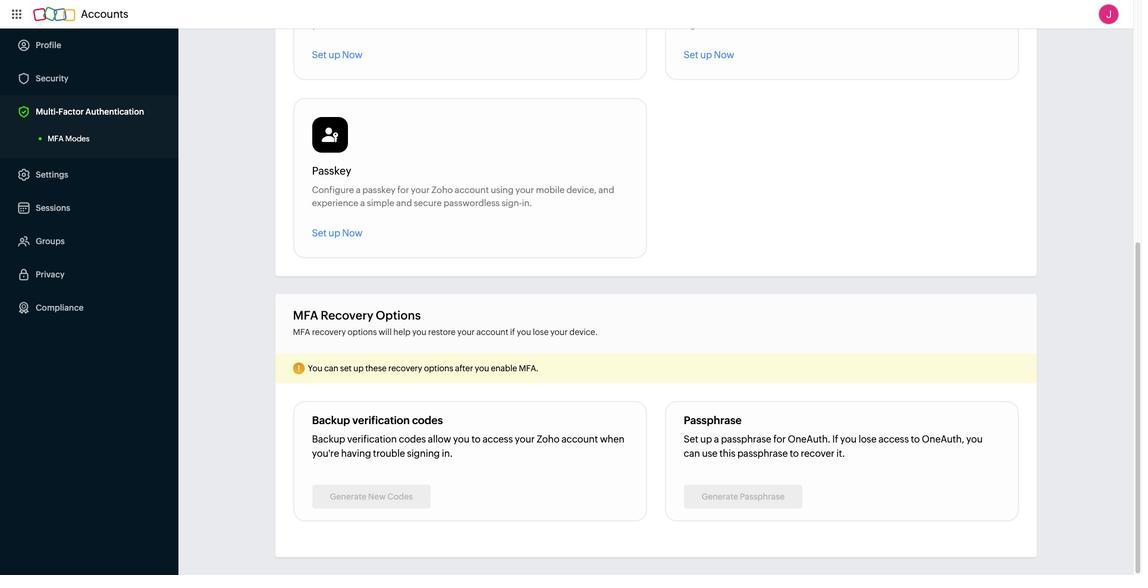 Task type: locate. For each thing, give the bounding box(es) containing it.
1 vertical spatial lose
[[859, 434, 877, 446]]

generated
[[401, 7, 444, 17]]

2 horizontal spatial for
[[860, 7, 872, 17]]

based
[[351, 7, 376, 17]]

access
[[483, 434, 513, 446], [879, 434, 909, 446]]

passphrase right this at the bottom of the page
[[737, 449, 788, 460]]

passphrase up this at the bottom of the page
[[721, 434, 771, 446]]

0 vertical spatial for
[[860, 7, 872, 17]]

1 vertical spatial account
[[476, 328, 508, 337]]

1 horizontal spatial sign-
[[684, 20, 704, 30]]

security
[[36, 74, 68, 83]]

0 horizontal spatial options
[[348, 328, 377, 337]]

settings
[[36, 170, 68, 180]]

recovery down recovery
[[312, 328, 346, 337]]

after
[[455, 364, 473, 374]]

experience
[[312, 198, 358, 208]]

and right device,
[[598, 185, 614, 195]]

to down oneauth.
[[790, 449, 799, 460]]

mfa
[[48, 134, 64, 143], [293, 309, 318, 322], [293, 328, 310, 337]]

1 vertical spatial use
[[702, 449, 718, 460]]

0 horizontal spatial use
[[702, 449, 718, 460]]

authenticator
[[458, 7, 514, 17]]

0 vertical spatial sign-
[[684, 20, 704, 30]]

zoho
[[333, 20, 354, 30], [431, 185, 453, 195], [537, 434, 560, 446]]

0 horizontal spatial lose
[[533, 328, 549, 337]]

warningfill image
[[293, 363, 305, 375]]

set for configure and use a hardware security key for additional verification during sign-in.
[[684, 49, 698, 61]]

0 horizontal spatial recovery
[[312, 328, 346, 337]]

configure
[[684, 7, 726, 17], [312, 185, 354, 195]]

1 vertical spatial sign-
[[502, 198, 522, 208]]

0 vertical spatial can
[[324, 364, 338, 374]]

2 vertical spatial and
[[396, 198, 412, 208]]

device,
[[567, 185, 597, 195]]

configure inside configure and use a hardware security key for additional verification during sign-in.
[[684, 7, 726, 17]]

now
[[342, 49, 363, 61], [714, 49, 734, 61], [342, 228, 363, 239]]

1 vertical spatial recovery
[[388, 364, 422, 374]]

options
[[348, 328, 377, 337], [424, 364, 453, 374]]

set
[[312, 49, 327, 61], [684, 49, 698, 61], [312, 228, 327, 239], [684, 434, 698, 446]]

a left hardware
[[762, 7, 766, 17]]

enable
[[491, 364, 517, 374]]

lose
[[533, 328, 549, 337], [859, 434, 877, 446]]

0 horizontal spatial zoho
[[333, 20, 354, 30]]

if
[[510, 328, 515, 337]]

passphrase
[[684, 415, 742, 427]]

verification
[[917, 7, 964, 17], [352, 415, 410, 427], [347, 434, 397, 446]]

oneauth,
[[922, 434, 965, 446]]

2 vertical spatial account
[[562, 434, 598, 446]]

for right passkey
[[397, 185, 409, 195]]

you're
[[312, 449, 339, 460]]

multi-factor authentication
[[36, 107, 144, 117]]

mfa left modes
[[48, 134, 64, 143]]

mfa up warningfill icon
[[293, 328, 310, 337]]

2 horizontal spatial zoho
[[537, 434, 560, 446]]

trouble
[[373, 449, 405, 460]]

2 backup from the top
[[312, 434, 345, 446]]

for left oneauth.
[[773, 434, 786, 446]]

if
[[832, 434, 838, 446]]

0 horizontal spatial can
[[324, 364, 338, 374]]

verification down backup verification codes
[[347, 434, 397, 446]]

1 backup from the top
[[312, 415, 350, 427]]

options down recovery
[[348, 328, 377, 337]]

passphrase
[[721, 434, 771, 446], [737, 449, 788, 460]]

multi-
[[36, 107, 58, 117]]

0 vertical spatial configure
[[684, 7, 726, 17]]

for right key
[[860, 7, 872, 17]]

in. inside configure a passkey for your zoho account using your mobile device, and experience a simple and secure passwordless sign-in.
[[522, 198, 532, 208]]

1 vertical spatial for
[[397, 185, 409, 195]]

access right allow
[[483, 434, 513, 446]]

account inside configure a passkey for your zoho account using your mobile device, and experience a simple and secure passwordless sign-in.
[[455, 185, 489, 195]]

factor
[[58, 107, 84, 117]]

1 vertical spatial and
[[598, 185, 614, 195]]

2 access from the left
[[879, 434, 909, 446]]

mfa recovery options mfa recovery options will help you restore your account if you lose your device.
[[293, 309, 598, 337]]

use time-based otps generated by authenticator apps to securely sign in to your zoho account.
[[312, 7, 623, 30]]

0 horizontal spatial configure
[[312, 185, 354, 195]]

codes up allow
[[412, 415, 443, 427]]

codes up signing
[[399, 434, 426, 446]]

recovery
[[312, 328, 346, 337], [388, 364, 422, 374]]

in.
[[704, 20, 714, 30], [522, 198, 532, 208], [442, 449, 453, 460]]

use
[[745, 7, 760, 17], [702, 449, 718, 460]]

a down passphrase
[[714, 434, 719, 446]]

0 vertical spatial recovery
[[312, 328, 346, 337]]

account left when
[[562, 434, 598, 446]]

backup inside the backup verification codes allow you to access your zoho account when you're having trouble signing in.
[[312, 434, 345, 446]]

1 vertical spatial zoho
[[431, 185, 453, 195]]

2 vertical spatial in.
[[442, 449, 453, 460]]

zoho inside configure a passkey for your zoho account using your mobile device, and experience a simple and secure passwordless sign-in.
[[431, 185, 453, 195]]

securely
[[549, 7, 584, 17]]

account inside the backup verification codes allow you to access your zoho account when you're having trouble signing in.
[[562, 434, 598, 446]]

1 horizontal spatial lose
[[859, 434, 877, 446]]

set up now
[[312, 49, 363, 61], [684, 49, 734, 61], [312, 228, 363, 239]]

for inside configure a passkey for your zoho account using your mobile device, and experience a simple and secure passwordless sign-in.
[[397, 185, 409, 195]]

set inside set up a passphrase for oneauth. if you lose access to oneauth, you can use this passphrase to recover it.
[[684, 434, 698, 446]]

can left this at the bottom of the page
[[684, 449, 700, 460]]

1 vertical spatial backup
[[312, 434, 345, 446]]

verification inside configure and use a hardware security key for additional verification during sign-in.
[[917, 7, 964, 17]]

codes for backup verification codes
[[412, 415, 443, 427]]

configure a passkey for your zoho account using your mobile device, and experience a simple and secure passwordless sign-in.
[[312, 185, 614, 208]]

2 horizontal spatial in.
[[704, 20, 714, 30]]

recover
[[801, 449, 835, 460]]

simple
[[367, 198, 394, 208]]

2 vertical spatial verification
[[347, 434, 397, 446]]

account.
[[356, 20, 392, 30]]

having
[[341, 449, 371, 460]]

can
[[324, 364, 338, 374], [684, 449, 700, 460]]

codes
[[412, 415, 443, 427], [399, 434, 426, 446]]

verification inside the backup verification codes allow you to access your zoho account when you're having trouble signing in.
[[347, 434, 397, 446]]

by
[[446, 7, 456, 17]]

2 horizontal spatial and
[[728, 7, 743, 17]]

1 vertical spatial configure
[[312, 185, 354, 195]]

0 vertical spatial mfa
[[48, 134, 64, 143]]

a inside configure and use a hardware security key for additional verification during sign-in.
[[762, 7, 766, 17]]

0 horizontal spatial access
[[483, 434, 513, 446]]

1 horizontal spatial configure
[[684, 7, 726, 17]]

access inside set up a passphrase for oneauth. if you lose access to oneauth, you can use this passphrase to recover it.
[[879, 434, 909, 446]]

verification for backup verification codes
[[352, 415, 410, 427]]

1 vertical spatial mfa
[[293, 309, 318, 322]]

1 horizontal spatial use
[[745, 7, 760, 17]]

a
[[762, 7, 766, 17], [356, 185, 361, 195], [360, 198, 365, 208], [714, 434, 719, 446]]

1 vertical spatial verification
[[352, 415, 410, 427]]

0 horizontal spatial and
[[396, 198, 412, 208]]

zoho inside use time-based otps generated by authenticator apps to securely sign in to your zoho account.
[[333, 20, 354, 30]]

1 horizontal spatial can
[[684, 449, 700, 460]]

use inside configure and use a hardware security key for additional verification during sign-in.
[[745, 7, 760, 17]]

0 horizontal spatial sign-
[[502, 198, 522, 208]]

and right simple on the top of page
[[396, 198, 412, 208]]

0 vertical spatial backup
[[312, 415, 350, 427]]

verification left during
[[917, 7, 964, 17]]

a inside set up a passphrase for oneauth. if you lose access to oneauth, you can use this passphrase to recover it.
[[714, 434, 719, 446]]

set for passphrase
[[684, 434, 698, 446]]

use left hardware
[[745, 7, 760, 17]]

mfa for recovery
[[293, 309, 318, 322]]

codes inside the backup verification codes allow you to access your zoho account when you're having trouble signing in.
[[399, 434, 426, 446]]

to
[[538, 7, 547, 17], [614, 7, 623, 17], [472, 434, 481, 446], [911, 434, 920, 446], [790, 449, 799, 460]]

passkey
[[312, 165, 351, 177]]

2 vertical spatial for
[[773, 434, 786, 446]]

backup verification codes allow you to access your zoho account when you're having trouble signing in.
[[312, 434, 625, 460]]

and left hardware
[[728, 7, 743, 17]]

up for passphrase
[[700, 434, 712, 446]]

recovery right these
[[388, 364, 422, 374]]

set for use time-based otps generated by authenticator apps to securely sign in to your zoho account.
[[312, 49, 327, 61]]

your
[[312, 20, 331, 30], [411, 185, 430, 195], [515, 185, 534, 195], [457, 328, 475, 337], [550, 328, 568, 337], [515, 434, 535, 446]]

options left after
[[424, 364, 453, 374]]

sign-
[[684, 20, 704, 30], [502, 198, 522, 208]]

0 vertical spatial lose
[[533, 328, 549, 337]]

configure inside configure a passkey for your zoho account using your mobile device, and experience a simple and secure passwordless sign-in.
[[312, 185, 354, 195]]

1 horizontal spatial for
[[773, 434, 786, 446]]

0 horizontal spatial for
[[397, 185, 409, 195]]

1 horizontal spatial and
[[598, 185, 614, 195]]

compliance
[[36, 303, 84, 313]]

account inside mfa recovery options mfa recovery options will help you restore your account if you lose your device.
[[476, 328, 508, 337]]

1 vertical spatial can
[[684, 449, 700, 460]]

1 horizontal spatial options
[[424, 364, 453, 374]]

configure for passkey
[[312, 185, 354, 195]]

account up 'passwordless'
[[455, 185, 489, 195]]

1 horizontal spatial access
[[879, 434, 909, 446]]

passkey
[[362, 185, 396, 195]]

secure
[[414, 198, 442, 208]]

and
[[728, 7, 743, 17], [598, 185, 614, 195], [396, 198, 412, 208]]

0 vertical spatial options
[[348, 328, 377, 337]]

set
[[340, 364, 352, 374]]

0 vertical spatial use
[[745, 7, 760, 17]]

0 vertical spatial and
[[728, 7, 743, 17]]

it.
[[837, 449, 845, 460]]

sign- inside configure and use a hardware security key for additional verification during sign-in.
[[684, 20, 704, 30]]

mfa modes
[[48, 134, 90, 143]]

to left "oneauth," on the right
[[911, 434, 920, 446]]

access left "oneauth," on the right
[[879, 434, 909, 446]]

for
[[860, 7, 872, 17], [397, 185, 409, 195], [773, 434, 786, 446]]

mfa for modes
[[48, 134, 64, 143]]

1 vertical spatial codes
[[399, 434, 426, 446]]

your inside the backup verification codes allow you to access your zoho account when you're having trouble signing in.
[[515, 434, 535, 446]]

now for set up now
[[714, 49, 734, 61]]

for inside set up a passphrase for oneauth. if you lose access to oneauth, you can use this passphrase to recover it.
[[773, 434, 786, 446]]

can left set
[[324, 364, 338, 374]]

1 vertical spatial in.
[[522, 198, 532, 208]]

account
[[455, 185, 489, 195], [476, 328, 508, 337], [562, 434, 598, 446]]

1 access from the left
[[483, 434, 513, 446]]

2 vertical spatial zoho
[[537, 434, 560, 446]]

backup
[[312, 415, 350, 427], [312, 434, 345, 446]]

1 horizontal spatial recovery
[[388, 364, 422, 374]]

you
[[412, 328, 427, 337], [517, 328, 531, 337], [475, 364, 489, 374], [453, 434, 470, 446], [840, 434, 857, 446], [966, 434, 983, 446]]

use left this at the bottom of the page
[[702, 449, 718, 460]]

verification up trouble
[[352, 415, 410, 427]]

1 horizontal spatial zoho
[[431, 185, 453, 195]]

otps
[[378, 7, 399, 17]]

backup for backup verification codes
[[312, 415, 350, 427]]

to right allow
[[472, 434, 481, 446]]

0 vertical spatial zoho
[[333, 20, 354, 30]]

1 horizontal spatial in.
[[522, 198, 532, 208]]

account left if
[[476, 328, 508, 337]]

0 vertical spatial codes
[[412, 415, 443, 427]]

up
[[329, 49, 340, 61], [700, 49, 712, 61], [329, 228, 340, 239], [353, 364, 364, 374], [700, 434, 712, 446]]

0 vertical spatial verification
[[917, 7, 964, 17]]

zoho inside the backup verification codes allow you to access your zoho account when you're having trouble signing in.
[[537, 434, 560, 446]]

mfa left recovery
[[293, 309, 318, 322]]

options
[[376, 309, 421, 322]]

additional
[[874, 7, 916, 17]]

0 vertical spatial account
[[455, 185, 489, 195]]

0 vertical spatial in.
[[704, 20, 714, 30]]

0 horizontal spatial in.
[[442, 449, 453, 460]]

a left passkey
[[356, 185, 361, 195]]

up inside set up a passphrase for oneauth. if you lose access to oneauth, you can use this passphrase to recover it.
[[700, 434, 712, 446]]



Task type: vqa. For each thing, say whether or not it's contained in the screenshot.
second select from the bottom
no



Task type: describe. For each thing, give the bounding box(es) containing it.
lose inside mfa recovery options mfa recovery options will help you restore your account if you lose your device.
[[533, 328, 549, 337]]

access inside the backup verification codes allow you to access your zoho account when you're having trouble signing in.
[[483, 434, 513, 446]]

a left simple on the top of page
[[360, 198, 365, 208]]

restore
[[428, 328, 456, 337]]

you inside the backup verification codes allow you to access your zoho account when you're having trouble signing in.
[[453, 434, 470, 446]]

for inside configure and use a hardware security key for additional verification during sign-in.
[[860, 7, 872, 17]]

0 vertical spatial passphrase
[[721, 434, 771, 446]]

signing
[[407, 449, 440, 460]]

use
[[312, 7, 327, 17]]

up for configure a passkey for your zoho account using your mobile device, and experience a simple and secure passwordless sign-in.
[[329, 228, 340, 239]]

your inside use time-based otps generated by authenticator apps to securely sign in to your zoho account.
[[312, 20, 331, 30]]

groups
[[36, 237, 65, 246]]

set up now for set up now
[[684, 49, 734, 61]]

modes
[[65, 134, 90, 143]]

to right apps
[[538, 7, 547, 17]]

lose inside set up a passphrase for oneauth. if you lose access to oneauth, you can use this passphrase to recover it.
[[859, 434, 877, 446]]

passwordless
[[444, 198, 500, 208]]

authentication
[[85, 107, 144, 117]]

and inside configure and use a hardware security key for additional verification during sign-in.
[[728, 7, 743, 17]]

1 vertical spatial passphrase
[[737, 449, 788, 460]]

in. inside the backup verification codes allow you to access your zoho account when you're having trouble signing in.
[[442, 449, 453, 460]]

to right 'in'
[[614, 7, 623, 17]]

recovery inside mfa recovery options mfa recovery options will help you restore your account if you lose your device.
[[312, 328, 346, 337]]

time-
[[329, 7, 351, 17]]

now for passkey
[[342, 228, 363, 239]]

verification for backup verification codes allow you to access your zoho account when you're having trouble signing in.
[[347, 434, 397, 446]]

oneauth.
[[788, 434, 830, 446]]

can inside set up a passphrase for oneauth. if you lose access to oneauth, you can use this passphrase to recover it.
[[684, 449, 700, 460]]

when
[[600, 434, 625, 446]]

will
[[379, 328, 392, 337]]

sign- inside configure a passkey for your zoho account using your mobile device, and experience a simple and secure passwordless sign-in.
[[502, 198, 522, 208]]

recovery
[[321, 309, 373, 322]]

set up now for passkey
[[312, 228, 363, 239]]

use inside set up a passphrase for oneauth. if you lose access to oneauth, you can use this passphrase to recover it.
[[702, 449, 718, 460]]

hardware
[[768, 7, 808, 17]]

during
[[966, 7, 993, 17]]

key
[[844, 7, 859, 17]]

configure for set up now
[[684, 7, 726, 17]]

this
[[720, 449, 736, 460]]

1 vertical spatial options
[[424, 364, 453, 374]]

in
[[605, 7, 612, 17]]

set for configure a passkey for your zoho account using your mobile device, and experience a simple and secure passwordless sign-in.
[[312, 228, 327, 239]]

codes for backup verification codes allow you to access your zoho account when you're having trouble signing in.
[[399, 434, 426, 446]]

profile
[[36, 40, 61, 50]]

help
[[393, 328, 410, 337]]

you
[[308, 364, 322, 374]]

security
[[809, 7, 843, 17]]

you can set up these recovery options after you enable mfa.
[[308, 364, 539, 374]]

these
[[365, 364, 387, 374]]

mfa.
[[519, 364, 539, 374]]

to inside the backup verification codes allow you to access your zoho account when you're having trouble signing in.
[[472, 434, 481, 446]]

privacy
[[36, 270, 65, 280]]

device.
[[569, 328, 598, 337]]

up for configure and use a hardware security key for additional verification during sign-in.
[[700, 49, 712, 61]]

sessions
[[36, 203, 70, 213]]

accounts
[[81, 8, 128, 20]]

mobile
[[536, 185, 565, 195]]

backup for backup verification codes allow you to access your zoho account when you're having trouble signing in.
[[312, 434, 345, 446]]

configure and use a hardware security key for additional verification during sign-in.
[[684, 7, 993, 30]]

2 vertical spatial mfa
[[293, 328, 310, 337]]

using
[[491, 185, 514, 195]]

allow
[[428, 434, 451, 446]]

up for use time-based otps generated by authenticator apps to securely sign in to your zoho account.
[[329, 49, 340, 61]]

sign
[[585, 7, 603, 17]]

in. inside configure and use a hardware security key for additional verification during sign-in.
[[704, 20, 714, 30]]

backup verification codes
[[312, 415, 443, 427]]

apps
[[516, 7, 537, 17]]

options inside mfa recovery options mfa recovery options will help you restore your account if you lose your device.
[[348, 328, 377, 337]]

set up a passphrase for oneauth. if you lose access to oneauth, you can use this passphrase to recover it.
[[684, 434, 983, 460]]



